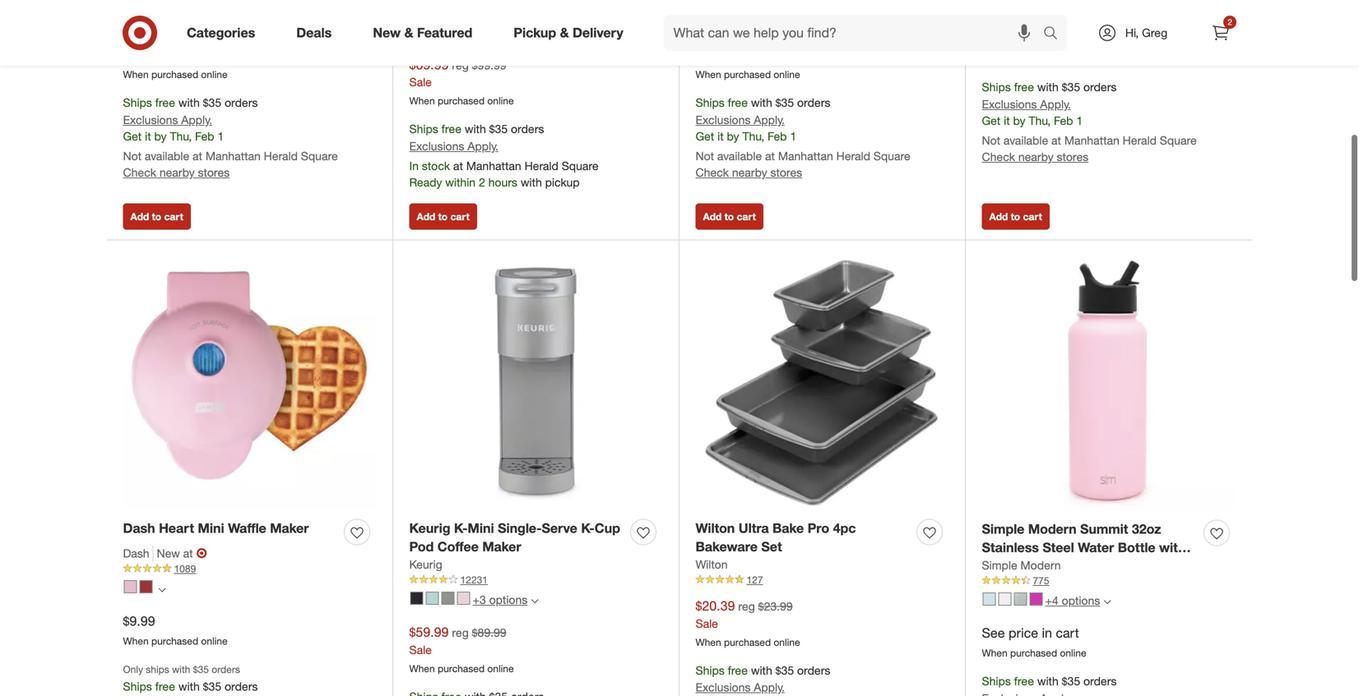Task type: describe. For each thing, give the bounding box(es) containing it.
manhattan for check nearby stores button corresponding to $59.99
[[778, 149, 833, 163]]

search
[[1036, 26, 1075, 42]]

with right ships
[[172, 664, 190, 676]]

seaglass sage image
[[1014, 593, 1027, 606]]

$9.99 when purchased online
[[123, 614, 228, 648]]

mini for heart
[[198, 521, 224, 537]]

stock
[[422, 159, 450, 173]]

online inside $24.99 when purchased online
[[1060, 53, 1086, 65]]

wilton ultra bake pro 4pc bakeware set link
[[696, 519, 910, 557]]

options for straw
[[1062, 594, 1100, 609]]

purchased inside $24.99 when purchased online
[[1010, 53, 1057, 65]]

to for $59.99
[[724, 210, 734, 223]]

keurig k-mini single-serve k-cup pod coffee maker link
[[409, 519, 624, 557]]

herald for check nearby stores button to the right
[[1123, 133, 1157, 148]]

categories link
[[173, 15, 276, 51]]

exclusions apply. button for $159.99
[[123, 112, 212, 128]]

2 horizontal spatial ships free with $35 orders exclusions apply. get it by thu, feb 1 not available at manhattan herald square check nearby stores
[[982, 80, 1197, 164]]

add for $59.99
[[703, 210, 722, 223]]

in
[[409, 159, 419, 173]]

$23.99
[[758, 600, 793, 614]]

nearby for $59.99
[[732, 165, 767, 180]]

online for $89.99
[[487, 663, 514, 675]]

exclusions down $24.99 when purchased online
[[982, 97, 1037, 111]]

hi, greg
[[1125, 26, 1167, 40]]

deals link
[[282, 15, 352, 51]]

purchased inside $9.99 when purchased online
[[151, 635, 198, 648]]

all colors + 3 more colors image
[[531, 598, 538, 606]]

delivery
[[573, 25, 623, 41]]

raspberry vibes image
[[1030, 593, 1043, 606]]

stores for $59.99
[[770, 165, 802, 180]]

+3 options
[[473, 593, 528, 608]]

+4 options
[[1045, 594, 1100, 609]]

free inside the only ships with $35 orders ships free with $35 orders
[[155, 680, 175, 694]]

bottle
[[1118, 540, 1156, 556]]

$9.99
[[123, 614, 155, 630]]

wilton link
[[696, 557, 728, 573]]

ships free with $35 orders exclusions apply.
[[696, 664, 830, 695]]

$69.99 reg $99.99 sale when purchased online
[[409, 57, 514, 107]]

4 to from the left
[[1011, 210, 1020, 223]]

1 horizontal spatial new
[[373, 25, 401, 41]]

ships free with $35 orders exclusions apply. get it by thu, feb 1 not available at manhattan herald square check nearby stores for $159.99
[[123, 95, 338, 180]]

dash new at ¬
[[123, 546, 207, 562]]

2 horizontal spatial check
[[982, 150, 1015, 164]]

new inside dash new at ¬
[[157, 547, 180, 561]]

423 link
[[696, 5, 949, 20]]

within
[[445, 175, 476, 190]]

cup
[[595, 521, 620, 537]]

hi,
[[1125, 26, 1139, 40]]

add to cart button for $59.99
[[696, 204, 763, 230]]

0 vertical spatial maker
[[270, 521, 309, 537]]

manhattan for $159.99's check nearby stores button
[[206, 149, 261, 163]]

purchased for $69.99
[[724, 68, 771, 81]]

ships down $59.99 reg $69.99 sale when purchased online
[[696, 95, 725, 110]]

purchased for in
[[1010, 648, 1057, 660]]

categories
[[187, 25, 255, 41]]

square for check nearby stores button to the right
[[1160, 133, 1197, 148]]

wilton ultra bake pro 4pc bakeware set
[[696, 521, 856, 555]]

all colors element
[[158, 585, 166, 594]]

$35 down see price in cart when purchased online
[[1062, 675, 1080, 689]]

1089
[[174, 563, 196, 575]]

check for $159.99
[[123, 165, 156, 180]]

all colors + 3 more colors element
[[531, 596, 538, 606]]

online inside $9.99 when purchased online
[[201, 635, 228, 648]]

add for $69.99
[[417, 210, 435, 223]]

+3 options button
[[403, 588, 546, 614]]

gray image
[[441, 592, 455, 605]]

with inside ships free with $35 orders exclusions apply.
[[751, 664, 772, 678]]

ships
[[146, 664, 169, 676]]

$69.99 inside $59.99 reg $69.99 sale when purchased online
[[758, 32, 793, 46]]

orders inside ships free with $35 orders exclusions apply. in stock at  manhattan herald square ready within 2 hours with pickup
[[511, 122, 544, 136]]

sale for $199.99
[[123, 49, 146, 63]]

square for check nearby stores button corresponding to $59.99
[[874, 149, 910, 163]]

& for pickup
[[560, 25, 569, 41]]

when for $69.99
[[696, 68, 721, 81]]

$35 down $159.99 reg $199.99 sale when purchased online
[[203, 95, 221, 110]]

1089 link
[[123, 562, 376, 577]]

1 k- from the left
[[454, 521, 468, 537]]

keurig link
[[409, 557, 442, 573]]

dash link
[[123, 546, 153, 562]]

bakeware
[[696, 539, 758, 555]]

exclusions apply. button down $24.99 when purchased online
[[982, 96, 1071, 113]]

new & featured link
[[359, 15, 493, 51]]

simple modern
[[982, 559, 1061, 573]]

not for $59.99
[[696, 149, 714, 163]]

keurig k-mini single-serve k-cup pod coffee maker
[[409, 521, 620, 555]]

423
[[747, 6, 763, 18]]

add to cart for $159.99
[[130, 210, 183, 223]]

feb for $159.99
[[195, 129, 214, 143]]

by for $59.99
[[727, 129, 739, 143]]

reg for $69.99
[[738, 32, 755, 46]]

exclusions for $69.99
[[409, 139, 464, 153]]

check nearby stores button for $159.99
[[123, 164, 230, 181]]

$24.99 when purchased online
[[982, 31, 1086, 65]]

12231 link
[[409, 573, 663, 588]]

herald inside ships free with $35 orders exclusions apply. in stock at  manhattan herald square ready within 2 hours with pickup
[[525, 159, 558, 173]]

new & featured
[[373, 25, 472, 41]]

free down $24.99 when purchased online
[[1014, 80, 1034, 94]]

775 link
[[982, 574, 1236, 589]]

check for $59.99
[[696, 165, 729, 180]]

with down $159.99 reg $199.99 sale when purchased online
[[178, 95, 200, 110]]

ready
[[409, 175, 442, 190]]

with down see price in cart when purchased online
[[1037, 675, 1059, 689]]

manhattan inside ships free with $35 orders exclusions apply. in stock at  manhattan herald square ready within 2 hours with pickup
[[466, 159, 521, 173]]

by for $159.99
[[154, 129, 167, 143]]

ships free with $35 orders
[[982, 675, 1117, 689]]

sale for $69.99
[[696, 49, 718, 63]]

maker inside keurig k-mini single-serve k-cup pod coffee maker
[[482, 539, 521, 555]]

apply. down $24.99 when purchased online
[[1040, 97, 1071, 111]]

with down $9.99 when purchased online
[[178, 680, 200, 694]]

2 link
[[1203, 15, 1239, 51]]

purchased for $99.99
[[438, 95, 485, 107]]

1 for $159.99
[[217, 129, 224, 143]]

seaside summit image
[[983, 593, 996, 606]]

dash for dash new at ¬
[[123, 547, 149, 561]]

manhattan for check nearby stores button to the right
[[1064, 133, 1120, 148]]

$59.99 reg $89.99 sale when purchased online
[[409, 625, 514, 675]]

$35 down $59.99 reg $69.99 sale when purchased online
[[776, 95, 794, 110]]

reg for $23.99
[[738, 600, 755, 614]]

to for $69.99
[[438, 210, 448, 223]]

$35 inside ships free with $35 orders exclusions apply. in stock at  manhattan herald square ready within 2 hours with pickup
[[489, 122, 508, 136]]

heart
[[159, 521, 194, 537]]

$199.99
[[193, 32, 234, 46]]

straw
[[982, 559, 1018, 575]]

add for $159.99
[[130, 210, 149, 223]]

stores for $159.99
[[198, 165, 230, 180]]

when for $23.99
[[696, 637, 721, 649]]

steel
[[1043, 540, 1074, 556]]

see
[[982, 626, 1005, 642]]

when for $89.99
[[409, 663, 435, 675]]

2 horizontal spatial available
[[1004, 133, 1048, 148]]

online for in
[[1060, 648, 1086, 660]]

pickup & delivery link
[[500, 15, 644, 51]]

available for $59.99
[[717, 149, 762, 163]]

$35 right ships
[[193, 664, 209, 676]]

see price in cart when purchased online
[[982, 626, 1086, 660]]

cart inside see price in cart when purchased online
[[1056, 626, 1079, 642]]

summit
[[1080, 521, 1128, 538]]

with inside simple modern summit 32oz stainless steel water bottle with straw lid
[[1159, 540, 1186, 556]]

reg for $199.99
[[173, 32, 190, 46]]

it for $159.99
[[145, 129, 151, 143]]

$59.99 for $69.99
[[696, 30, 735, 46]]

$35 down $24.99 when purchased online
[[1062, 80, 1080, 94]]

4pc
[[833, 521, 856, 537]]

2 inside ships free with $35 orders exclusions apply. in stock at  manhattan herald square ready within 2 hours with pickup
[[479, 175, 485, 190]]

cart for $69.99
[[450, 210, 470, 223]]

2 horizontal spatial nearby
[[1018, 150, 1054, 164]]

pickup
[[514, 25, 556, 41]]

apply. inside ships free with $35 orders exclusions apply.
[[754, 681, 785, 695]]

ultra
[[739, 521, 769, 537]]

deals
[[296, 25, 332, 41]]

cart for $159.99
[[164, 210, 183, 223]]

exclusions apply. button for $59.99
[[696, 112, 785, 128]]

mini for k-
[[468, 521, 494, 537]]

free inside ships free with $35 orders exclusions apply.
[[728, 664, 748, 678]]

exclusions apply. button down $20.39 reg $23.99 sale when purchased online
[[696, 680, 785, 697]]

in
[[1042, 626, 1052, 642]]

coffee
[[437, 539, 479, 555]]

32oz
[[1132, 521, 1161, 538]]

greg
[[1142, 26, 1167, 40]]

44 link
[[982, 6, 1236, 20]]

pickup & delivery
[[514, 25, 623, 41]]

ships down the see on the right of page
[[982, 675, 1011, 689]]

2 horizontal spatial feb
[[1054, 113, 1073, 128]]

pro
[[808, 521, 829, 537]]

stainless
[[982, 540, 1039, 556]]

2 horizontal spatial thu,
[[1029, 113, 1051, 128]]

herald for check nearby stores button corresponding to $59.99
[[836, 149, 870, 163]]

$159.99
[[123, 30, 170, 46]]

lid
[[1022, 559, 1041, 575]]

reg for $89.99
[[452, 626, 469, 641]]

¬
[[196, 546, 207, 562]]

2 horizontal spatial stores
[[1057, 150, 1089, 164]]

simple modern summit 32oz stainless steel water bottle with straw lid link
[[982, 520, 1197, 575]]

dash for dash heart mini waffle maker
[[123, 521, 155, 537]]

simple modern link
[[982, 558, 1061, 574]]

ships free with $35 orders exclusions apply. in stock at  manhattan herald square ready within 2 hours with pickup
[[409, 122, 599, 190]]

free down $159.99 reg $199.99 sale when purchased online
[[155, 95, 175, 110]]

12231
[[460, 574, 488, 587]]

feb for $59.99
[[768, 129, 787, 143]]

apply. for $159.99
[[181, 113, 212, 127]]

+4 options button
[[975, 588, 1118, 615]]



Task type: locate. For each thing, give the bounding box(es) containing it.
2 keurig from the top
[[409, 558, 442, 572]]

ships down $159.99 reg $199.99 sale when purchased online
[[123, 95, 152, 110]]

44
[[1033, 7, 1044, 19]]

it
[[1004, 113, 1010, 128], [145, 129, 151, 143], [717, 129, 724, 143]]

1 horizontal spatial $69.99
[[758, 32, 793, 46]]

ships inside ships free with $35 orders exclusions apply. in stock at  manhattan herald square ready within 2 hours with pickup
[[409, 122, 438, 136]]

reg inside $59.99 reg $69.99 sale when purchased online
[[738, 32, 755, 46]]

when inside $159.99 reg $199.99 sale when purchased online
[[123, 68, 149, 81]]

options for maker
[[489, 593, 528, 608]]

ships down $20.39 reg $23.99 sale when purchased online
[[696, 664, 725, 678]]

2 to from the left
[[438, 210, 448, 223]]

reg down 127
[[738, 600, 755, 614]]

dash heart mini waffle maker image
[[123, 257, 376, 510], [123, 257, 376, 510]]

at inside dash new at ¬
[[183, 547, 193, 561]]

sale inside $59.99 reg $89.99 sale when purchased online
[[409, 643, 432, 658]]

pickup
[[545, 175, 580, 190]]

wilton
[[696, 521, 735, 537], [696, 558, 728, 572]]

single-
[[498, 521, 542, 537]]

online for $23.99
[[774, 637, 800, 649]]

oasis image
[[426, 592, 439, 605]]

purchased down $89.99
[[438, 663, 485, 675]]

with right hours
[[521, 175, 542, 190]]

when inside see price in cart when purchased online
[[982, 648, 1008, 660]]

apply. for $69.99
[[468, 139, 498, 153]]

2 horizontal spatial get
[[982, 113, 1001, 128]]

online
[[1060, 53, 1086, 65], [201, 68, 228, 81], [774, 68, 800, 81], [487, 95, 514, 107], [201, 635, 228, 648], [774, 637, 800, 649], [1060, 648, 1086, 660], [487, 663, 514, 675]]

$99.99
[[472, 58, 506, 72]]

exclusions inside ships free with $35 orders exclusions apply. in stock at  manhattan herald square ready within 2 hours with pickup
[[409, 139, 464, 153]]

k-
[[454, 521, 468, 537], [581, 521, 595, 537]]

1 horizontal spatial check nearby stores button
[[696, 164, 802, 181]]

reg inside $20.39 reg $23.99 sale when purchased online
[[738, 600, 755, 614]]

online inside $159.99 reg $199.99 sale when purchased online
[[201, 68, 228, 81]]

when inside $59.99 reg $89.99 sale when purchased online
[[409, 663, 435, 675]]

apply. inside ships free with $35 orders exclusions apply. in stock at  manhattan herald square ready within 2 hours with pickup
[[468, 139, 498, 153]]

purchased down $159.99
[[151, 68, 198, 81]]

dash up dash link on the left of page
[[123, 521, 155, 537]]

exclusions
[[982, 97, 1037, 111], [123, 113, 178, 127], [696, 113, 751, 127], [409, 139, 464, 153], [696, 681, 751, 695]]

$69.99 down the new & featured link
[[409, 57, 449, 73]]

sale inside $59.99 reg $69.99 sale when purchased online
[[696, 49, 718, 63]]

1 horizontal spatial stores
[[770, 165, 802, 180]]

ships up in
[[409, 122, 438, 136]]

keurig up 'pod'
[[409, 521, 450, 537]]

127 link
[[696, 573, 949, 588]]

0 horizontal spatial new
[[157, 547, 180, 561]]

reg inside $159.99 reg $199.99 sale when purchased online
[[173, 32, 190, 46]]

$20.39
[[696, 599, 735, 615]]

purchased inside $20.39 reg $23.99 sale when purchased online
[[724, 637, 771, 649]]

wilton ultra bake pro 4pc bakeware set image
[[696, 257, 949, 510], [696, 257, 949, 510]]

0 horizontal spatial available
[[145, 149, 189, 163]]

stores
[[1057, 150, 1089, 164], [198, 165, 230, 180], [770, 165, 802, 180]]

$35
[[1062, 80, 1080, 94], [203, 95, 221, 110], [776, 95, 794, 110], [489, 122, 508, 136], [776, 664, 794, 678], [193, 664, 209, 676], [1062, 675, 1080, 689], [203, 680, 221, 694]]

wilton inside wilton ultra bake pro 4pc bakeware set
[[696, 521, 735, 537]]

exclusions apply. button
[[982, 96, 1071, 113], [123, 112, 212, 128], [696, 112, 785, 128], [409, 138, 498, 155], [696, 680, 785, 697]]

purchased
[[1010, 53, 1057, 65], [151, 68, 198, 81], [724, 68, 771, 81], [438, 95, 485, 107], [151, 635, 198, 648], [724, 637, 771, 649], [1010, 648, 1057, 660], [438, 663, 485, 675]]

at inside ships free with $35 orders exclusions apply. in stock at  manhattan herald square ready within 2 hours with pickup
[[453, 159, 463, 173]]

free down $59.99 reg $69.99 sale when purchased online
[[728, 95, 748, 110]]

cart for $59.99
[[737, 210, 756, 223]]

$69.99 inside $69.99 reg $99.99 sale when purchased online
[[409, 57, 449, 73]]

2 left hours
[[479, 175, 485, 190]]

purchased up ships
[[151, 635, 198, 648]]

simple modern summit 32oz stainless steel water bottle with straw lid
[[982, 521, 1186, 575]]

square inside ships free with $35 orders exclusions apply. in stock at  manhattan herald square ready within 2 hours with pickup
[[562, 159, 599, 173]]

thu, for $59.99
[[742, 129, 764, 143]]

online down $89.99
[[487, 663, 514, 675]]

new up 1089
[[157, 547, 180, 561]]

1 wilton from the top
[[696, 521, 735, 537]]

new
[[373, 25, 401, 41], [157, 547, 180, 561]]

apply. up hours
[[468, 139, 498, 153]]

pink image
[[124, 581, 137, 594]]

1 vertical spatial new
[[157, 547, 180, 561]]

simple inside simple modern summit 32oz stainless steel water bottle with straw lid
[[982, 521, 1025, 538]]

online down $199.99
[[201, 68, 228, 81]]

4 add to cart button from the left
[[982, 204, 1050, 230]]

1 horizontal spatial &
[[560, 25, 569, 41]]

water
[[1078, 540, 1114, 556]]

& for new
[[404, 25, 413, 41]]

online down $23.99
[[774, 637, 800, 649]]

3 to from the left
[[724, 210, 734, 223]]

wilton up bakeware
[[696, 521, 735, 537]]

$69.99 down 423
[[758, 32, 793, 46]]

1 add to cart button from the left
[[123, 204, 191, 230]]

keurig for keurig
[[409, 558, 442, 572]]

add to cart button for $69.99
[[409, 204, 477, 230]]

2 horizontal spatial by
[[1013, 113, 1026, 128]]

free down see price in cart when purchased online
[[1014, 675, 1034, 689]]

online up the only ships with $35 orders ships free with $35 orders
[[201, 635, 228, 648]]

winter white image
[[998, 593, 1012, 606]]

apply. down $59.99 reg $69.99 sale when purchased online
[[754, 113, 785, 127]]

keurig down 'pod'
[[409, 558, 442, 572]]

check nearby stores button for $59.99
[[696, 164, 802, 181]]

check
[[982, 150, 1015, 164], [123, 165, 156, 180], [696, 165, 729, 180]]

$35 down $20.39 reg $23.99 sale when purchased online
[[776, 664, 794, 678]]

sale
[[123, 49, 146, 63], [696, 49, 718, 63], [409, 75, 432, 89], [696, 617, 718, 631], [409, 643, 432, 658]]

0 vertical spatial $59.99
[[696, 30, 735, 46]]

1 vertical spatial keurig
[[409, 558, 442, 572]]

0 horizontal spatial $69.99
[[409, 57, 449, 73]]

orders
[[1083, 80, 1117, 94], [225, 95, 258, 110], [797, 95, 830, 110], [511, 122, 544, 136], [797, 664, 830, 678], [212, 664, 240, 676], [1083, 675, 1117, 689], [225, 680, 258, 694]]

1 horizontal spatial by
[[727, 129, 739, 143]]

all colors + 4 more colors element
[[1103, 597, 1111, 606]]

nearby
[[1018, 150, 1054, 164], [159, 165, 195, 180], [732, 165, 767, 180]]

online inside $69.99 reg $99.99 sale when purchased online
[[487, 95, 514, 107]]

1 horizontal spatial nearby
[[732, 165, 767, 180]]

all colors + 4 more colors image
[[1103, 599, 1111, 606]]

wilton for wilton
[[696, 558, 728, 572]]

&
[[404, 25, 413, 41], [560, 25, 569, 41]]

keurig k-mini single-serve k-cup pod coffee maker image
[[409, 257, 663, 510], [409, 257, 663, 510]]

0 horizontal spatial it
[[145, 129, 151, 143]]

at for exclusions apply. button associated with $159.99
[[193, 149, 202, 163]]

with down 32oz
[[1159, 540, 1186, 556]]

$159.99 reg $199.99 sale when purchased online
[[123, 30, 234, 81]]

sale for $99.99
[[409, 75, 432, 89]]

square for $159.99's check nearby stores button
[[301, 149, 338, 163]]

2 add from the left
[[417, 210, 435, 223]]

1 horizontal spatial feb
[[768, 129, 787, 143]]

options left all colors + 3 more colors element
[[489, 593, 528, 608]]

$35 down $9.99 when purchased online
[[203, 680, 221, 694]]

online down search
[[1060, 53, 1086, 65]]

exclusions up stock
[[409, 139, 464, 153]]

search button
[[1036, 15, 1075, 54]]

0 horizontal spatial not
[[123, 149, 142, 163]]

775
[[1033, 575, 1049, 587]]

nearby for $159.99
[[159, 165, 195, 180]]

reg left $199.99
[[173, 32, 190, 46]]

reg down 423
[[738, 32, 755, 46]]

keurig for keurig k-mini single-serve k-cup pod coffee maker
[[409, 521, 450, 537]]

at for exclusions apply. button below $24.99 when purchased online
[[1051, 133, 1061, 148]]

exclusions down $20.39 reg $23.99 sale when purchased online
[[696, 681, 751, 695]]

mini up the ¬
[[198, 521, 224, 537]]

reg inside $69.99 reg $99.99 sale when purchased online
[[452, 58, 469, 72]]

add to cart button for $159.99
[[123, 204, 191, 230]]

$35 inside ships free with $35 orders exclusions apply.
[[776, 664, 794, 678]]

get for $159.99
[[123, 129, 142, 143]]

exclusions down $59.99 reg $69.99 sale when purchased online
[[696, 113, 751, 127]]

online inside see price in cart when purchased online
[[1060, 648, 1086, 660]]

$59.99 reg $69.99 sale when purchased online
[[696, 30, 800, 81]]

1 horizontal spatial check
[[696, 165, 729, 180]]

online for $199.99
[[201, 68, 228, 81]]

modern up 775
[[1021, 559, 1061, 573]]

$59.99
[[696, 30, 735, 46], [409, 625, 449, 641]]

ships down only
[[123, 680, 152, 694]]

free down ships
[[155, 680, 175, 694]]

& right pickup
[[560, 25, 569, 41]]

price
[[1009, 626, 1038, 642]]

$59.99 inside $59.99 reg $89.99 sale when purchased online
[[409, 625, 449, 641]]

purchased inside see price in cart when purchased online
[[1010, 648, 1057, 660]]

orders inside ships free with $35 orders exclusions apply.
[[797, 664, 830, 678]]

online down $99.99
[[487, 95, 514, 107]]

apply. down $159.99 reg $199.99 sale when purchased online
[[181, 113, 212, 127]]

0 horizontal spatial feb
[[195, 129, 214, 143]]

simple for simple modern
[[982, 559, 1017, 573]]

exclusions apply. button up stock
[[409, 138, 498, 155]]

get for $59.99
[[696, 129, 714, 143]]

2 add to cart from the left
[[417, 210, 470, 223]]

1 vertical spatial wilton
[[696, 558, 728, 572]]

0 horizontal spatial &
[[404, 25, 413, 41]]

wilton for wilton ultra bake pro 4pc bakeware set
[[696, 521, 735, 537]]

purchased inside $59.99 reg $69.99 sale when purchased online
[[724, 68, 771, 81]]

online inside $20.39 reg $23.99 sale when purchased online
[[774, 637, 800, 649]]

1 vertical spatial 2
[[479, 175, 485, 190]]

exclusions for $159.99
[[123, 113, 178, 127]]

free down $20.39 reg $23.99 sale when purchased online
[[728, 664, 748, 678]]

mini inside keurig k-mini single-serve k-cup pod coffee maker
[[468, 521, 494, 537]]

online up ships free with $35 orders
[[1060, 648, 1086, 660]]

when inside $9.99 when purchased online
[[123, 635, 149, 648]]

k- right serve
[[581, 521, 595, 537]]

not for $159.99
[[123, 149, 142, 163]]

when
[[982, 53, 1008, 65], [123, 68, 149, 81], [696, 68, 721, 81], [409, 95, 435, 107], [123, 635, 149, 648], [696, 637, 721, 649], [982, 648, 1008, 660], [409, 663, 435, 675]]

1 vertical spatial $59.99
[[409, 625, 449, 641]]

1 to from the left
[[152, 210, 161, 223]]

ships free with $35 orders exclusions apply. get it by thu, feb 1 not available at manhattan herald square check nearby stores
[[982, 80, 1197, 164], [123, 95, 338, 180], [696, 95, 910, 180]]

2 wilton from the top
[[696, 558, 728, 572]]

2 k- from the left
[[581, 521, 595, 537]]

reg for $99.99
[[452, 58, 469, 72]]

0 vertical spatial modern
[[1028, 521, 1077, 538]]

exclusions apply. button down $159.99 reg $199.99 sale when purchased online
[[123, 112, 212, 128]]

check nearby stores button
[[982, 149, 1089, 165], [123, 164, 230, 181], [696, 164, 802, 181]]

add
[[130, 210, 149, 223], [417, 210, 435, 223], [703, 210, 722, 223], [989, 210, 1008, 223]]

when for $99.99
[[409, 95, 435, 107]]

modern inside simple modern summit 32oz stainless steel water bottle with straw lid
[[1028, 521, 1077, 538]]

maker down single- at left bottom
[[482, 539, 521, 555]]

thu,
[[1029, 113, 1051, 128], [170, 129, 192, 143], [742, 129, 764, 143]]

1 horizontal spatial 1
[[790, 129, 796, 143]]

1 horizontal spatial it
[[717, 129, 724, 143]]

2 inside 2 link
[[1228, 17, 1232, 27]]

mini up coffee on the bottom left of page
[[468, 521, 494, 537]]

when inside $69.99 reg $99.99 sale when purchased online
[[409, 95, 435, 107]]

+4
[[1045, 594, 1059, 609]]

serve
[[542, 521, 577, 537]]

1 vertical spatial modern
[[1021, 559, 1061, 573]]

new left the featured
[[373, 25, 401, 41]]

modern
[[1028, 521, 1077, 538], [1021, 559, 1061, 573]]

waffle
[[228, 521, 266, 537]]

2 add to cart button from the left
[[409, 204, 477, 230]]

bake
[[773, 521, 804, 537]]

0 horizontal spatial maker
[[270, 521, 309, 537]]

1 horizontal spatial maker
[[482, 539, 521, 555]]

0 vertical spatial dash
[[123, 521, 155, 537]]

hours
[[488, 175, 517, 190]]

1 vertical spatial maker
[[482, 539, 521, 555]]

purchased down search
[[1010, 53, 1057, 65]]

reg inside $59.99 reg $89.99 sale when purchased online
[[452, 626, 469, 641]]

online down 423 link
[[774, 68, 800, 81]]

1 horizontal spatial thu,
[[742, 129, 764, 143]]

2
[[1228, 17, 1232, 27], [479, 175, 485, 190]]

purchased inside $59.99 reg $89.99 sale when purchased online
[[438, 663, 485, 675]]

0 vertical spatial 2
[[1228, 17, 1232, 27]]

ships inside the only ships with $35 orders ships free with $35 orders
[[123, 680, 152, 694]]

with down $24.99 when purchased online
[[1037, 80, 1059, 94]]

0 horizontal spatial mini
[[198, 521, 224, 537]]

0 vertical spatial keurig
[[409, 521, 450, 537]]

by
[[1013, 113, 1026, 128], [154, 129, 167, 143], [727, 129, 739, 143]]

& left the featured
[[404, 25, 413, 41]]

options left the all colors + 4 more colors element
[[1062, 594, 1100, 609]]

3 add to cart from the left
[[703, 210, 756, 223]]

all colors image
[[158, 587, 166, 594]]

1 simple from the top
[[982, 521, 1025, 538]]

1 add from the left
[[130, 210, 149, 223]]

1 vertical spatial simple
[[982, 559, 1017, 573]]

purchased for $89.99
[[438, 663, 485, 675]]

online inside $59.99 reg $89.99 sale when purchased online
[[487, 663, 514, 675]]

thu, down $24.99 when purchased online
[[1029, 113, 1051, 128]]

apply. for $59.99
[[754, 113, 785, 127]]

2 horizontal spatial check nearby stores button
[[982, 149, 1089, 165]]

sale inside $159.99 reg $199.99 sale when purchased online
[[123, 49, 146, 63]]

4 add from the left
[[989, 210, 1008, 223]]

exclusions for $59.99
[[696, 113, 751, 127]]

ships down $24.99
[[982, 80, 1011, 94]]

not
[[982, 133, 1000, 148], [123, 149, 142, 163], [696, 149, 714, 163]]

4 add to cart from the left
[[989, 210, 1042, 223]]

1 horizontal spatial mini
[[468, 521, 494, 537]]

purchased inside $69.99 reg $99.99 sale when purchased online
[[438, 95, 485, 107]]

1 horizontal spatial available
[[717, 149, 762, 163]]

apply. down $20.39 reg $23.99 sale when purchased online
[[754, 681, 785, 695]]

online inside $59.99 reg $69.99 sale when purchased online
[[774, 68, 800, 81]]

to for $159.99
[[152, 210, 161, 223]]

purchased inside $159.99 reg $199.99 sale when purchased online
[[151, 68, 198, 81]]

modern for simple modern summit 32oz stainless steel water bottle with straw lid
[[1028, 521, 1077, 538]]

exclusions inside ships free with $35 orders exclusions apply.
[[696, 681, 751, 695]]

it for $59.99
[[717, 129, 724, 143]]

reg left $99.99
[[452, 58, 469, 72]]

1 mini from the left
[[198, 521, 224, 537]]

with down $20.39 reg $23.99 sale when purchased online
[[751, 664, 772, 678]]

$35 up hours
[[489, 122, 508, 136]]

0 horizontal spatial check nearby stores button
[[123, 164, 230, 181]]

add to cart button
[[123, 204, 191, 230], [409, 204, 477, 230], [696, 204, 763, 230], [982, 204, 1050, 230]]

0 horizontal spatial $59.99
[[409, 625, 449, 641]]

purchased down price on the bottom of page
[[1010, 648, 1057, 660]]

0 horizontal spatial thu,
[[170, 129, 192, 143]]

1 & from the left
[[404, 25, 413, 41]]

0 horizontal spatial 1
[[217, 129, 224, 143]]

sale inside $20.39 reg $23.99 sale when purchased online
[[696, 617, 718, 631]]

127
[[747, 574, 763, 587]]

featured
[[417, 25, 472, 41]]

thu, down $159.99 reg $199.99 sale when purchased online
[[170, 129, 192, 143]]

0 horizontal spatial k-
[[454, 521, 468, 537]]

available
[[1004, 133, 1048, 148], [145, 149, 189, 163], [717, 149, 762, 163]]

dash inside dash new at ¬
[[123, 547, 149, 561]]

online for $69.99
[[774, 68, 800, 81]]

0 vertical spatial wilton
[[696, 521, 735, 537]]

exclusions down $159.99 reg $199.99 sale when purchased online
[[123, 113, 178, 127]]

purchased down $99.99
[[438, 95, 485, 107]]

add to cart for $59.99
[[703, 210, 756, 223]]

ships inside ships free with $35 orders exclusions apply.
[[696, 664, 725, 678]]

red image
[[139, 581, 153, 594]]

exclusions apply. button down $59.99 reg $69.99 sale when purchased online
[[696, 112, 785, 128]]

3 add to cart button from the left
[[696, 204, 763, 230]]

1 vertical spatial $69.99
[[409, 57, 449, 73]]

wilton down bakeware
[[696, 558, 728, 572]]

purchased down 423
[[724, 68, 771, 81]]

when inside $24.99 when purchased online
[[982, 53, 1008, 65]]

simple modern summit 32oz stainless steel water bottle with straw lid image
[[982, 257, 1236, 511], [982, 257, 1236, 511]]

2 & from the left
[[560, 25, 569, 41]]

dash heart mini waffle maker link
[[123, 519, 309, 538]]

0 horizontal spatial ships free with $35 orders exclusions apply. get it by thu, feb 1 not available at manhattan herald square check nearby stores
[[123, 95, 338, 180]]

keurig
[[409, 521, 450, 537], [409, 558, 442, 572]]

sale for $23.99
[[696, 617, 718, 631]]

only
[[123, 664, 143, 676]]

available for $159.99
[[145, 149, 189, 163]]

at for exclusions apply. button associated with $59.99
[[765, 149, 775, 163]]

free inside ships free with $35 orders exclusions apply. in stock at  manhattan herald square ready within 2 hours with pickup
[[442, 122, 461, 136]]

$24.99
[[982, 31, 1021, 47]]

add to cart for $69.99
[[417, 210, 470, 223]]

0 horizontal spatial 2
[[479, 175, 485, 190]]

2 right greg
[[1228, 17, 1232, 27]]

square
[[1160, 133, 1197, 148], [301, 149, 338, 163], [874, 149, 910, 163], [562, 159, 599, 173]]

online for $99.99
[[487, 95, 514, 107]]

apply.
[[1040, 97, 1071, 111], [181, 113, 212, 127], [754, 113, 785, 127], [468, 139, 498, 153], [754, 681, 785, 695]]

free up stock
[[442, 122, 461, 136]]

simple
[[982, 521, 1025, 538], [982, 559, 1017, 573]]

2 horizontal spatial not
[[982, 133, 1000, 148]]

1 horizontal spatial not
[[696, 149, 714, 163]]

dash up pink icon
[[123, 547, 149, 561]]

1 horizontal spatial 2
[[1228, 17, 1232, 27]]

1 horizontal spatial ships free with $35 orders exclusions apply. get it by thu, feb 1 not available at manhattan herald square check nearby stores
[[696, 95, 910, 180]]

0 horizontal spatial stores
[[198, 165, 230, 180]]

$59.99 for $89.99
[[409, 625, 449, 641]]

feb
[[1054, 113, 1073, 128], [195, 129, 214, 143], [768, 129, 787, 143]]

modern up steel
[[1028, 521, 1077, 538]]

exclusions apply. button for $69.99
[[409, 138, 498, 155]]

purchased up ships free with $35 orders exclusions apply.
[[724, 637, 771, 649]]

maker right waffle
[[270, 521, 309, 537]]

2 horizontal spatial 1
[[1076, 113, 1083, 128]]

simple down stainless
[[982, 559, 1017, 573]]

$20.39 reg $23.99 sale when purchased online
[[696, 599, 800, 649]]

1 dash from the top
[[123, 521, 155, 537]]

black image
[[410, 592, 423, 605]]

0 vertical spatial $69.99
[[758, 32, 793, 46]]

purchased for $23.99
[[724, 637, 771, 649]]

What can we help you find? suggestions appear below search field
[[664, 15, 1047, 51]]

when inside $20.39 reg $23.99 sale when purchased online
[[696, 637, 721, 649]]

sale for $89.99
[[409, 643, 432, 658]]

1 horizontal spatial options
[[1062, 594, 1100, 609]]

thu, down $59.99 reg $69.99 sale when purchased online
[[742, 129, 764, 143]]

ships free with $35 orders exclusions apply. get it by thu, feb 1 not available at manhattan herald square check nearby stores for $59.99
[[696, 95, 910, 180]]

1 horizontal spatial get
[[696, 129, 714, 143]]

when inside $59.99 reg $69.99 sale when purchased online
[[696, 68, 721, 81]]

purchased for $199.99
[[151, 68, 198, 81]]

1 horizontal spatial k-
[[581, 521, 595, 537]]

+3
[[473, 593, 486, 608]]

herald for $159.99's check nearby stores button
[[264, 149, 298, 163]]

0 vertical spatial new
[[373, 25, 401, 41]]

keurig inside keurig k-mini single-serve k-cup pod coffee maker
[[409, 521, 450, 537]]

when for in
[[982, 648, 1008, 660]]

with down $69.99 reg $99.99 sale when purchased online
[[465, 122, 486, 136]]

thu, for $159.99
[[170, 129, 192, 143]]

$59.99 inside $59.99 reg $69.99 sale when purchased online
[[696, 30, 735, 46]]

only ships with $35 orders ships free with $35 orders
[[123, 664, 258, 694]]

reg left $89.99
[[452, 626, 469, 641]]

0 horizontal spatial nearby
[[159, 165, 195, 180]]

2 simple from the top
[[982, 559, 1017, 573]]

mini
[[198, 521, 224, 537], [468, 521, 494, 537]]

simple for simple modern summit 32oz stainless steel water bottle with straw lid
[[982, 521, 1025, 538]]

3 add from the left
[[703, 210, 722, 223]]

k- up coffee on the bottom left of page
[[454, 521, 468, 537]]

dash heart mini waffle maker
[[123, 521, 309, 537]]

with down $59.99 reg $69.99 sale when purchased online
[[751, 95, 772, 110]]

0 horizontal spatial options
[[489, 593, 528, 608]]

1 add to cart from the left
[[130, 210, 183, 223]]

modern for simple modern
[[1021, 559, 1061, 573]]

dusty rose image
[[457, 592, 470, 605]]

1 vertical spatial dash
[[123, 547, 149, 561]]

$89.99
[[472, 626, 506, 641]]

with
[[1037, 80, 1059, 94], [178, 95, 200, 110], [751, 95, 772, 110], [465, 122, 486, 136], [521, 175, 542, 190], [1159, 540, 1186, 556], [751, 664, 772, 678], [172, 664, 190, 676], [1037, 675, 1059, 689], [178, 680, 200, 694]]

2 dash from the top
[[123, 547, 149, 561]]

0 horizontal spatial by
[[154, 129, 167, 143]]

0 horizontal spatial get
[[123, 129, 142, 143]]

1 horizontal spatial $59.99
[[696, 30, 735, 46]]

0 horizontal spatial check
[[123, 165, 156, 180]]

pod
[[409, 539, 434, 555]]

simple up stainless
[[982, 521, 1025, 538]]

0 vertical spatial simple
[[982, 521, 1025, 538]]

1 for $59.99
[[790, 129, 796, 143]]

1 keurig from the top
[[409, 521, 450, 537]]

sale inside $69.99 reg $99.99 sale when purchased online
[[409, 75, 432, 89]]

2 horizontal spatial it
[[1004, 113, 1010, 128]]

2 mini from the left
[[468, 521, 494, 537]]

when for $199.99
[[123, 68, 149, 81]]



Task type: vqa. For each thing, say whether or not it's contained in the screenshot.
at related to Add to cart button related to $159.99
yes



